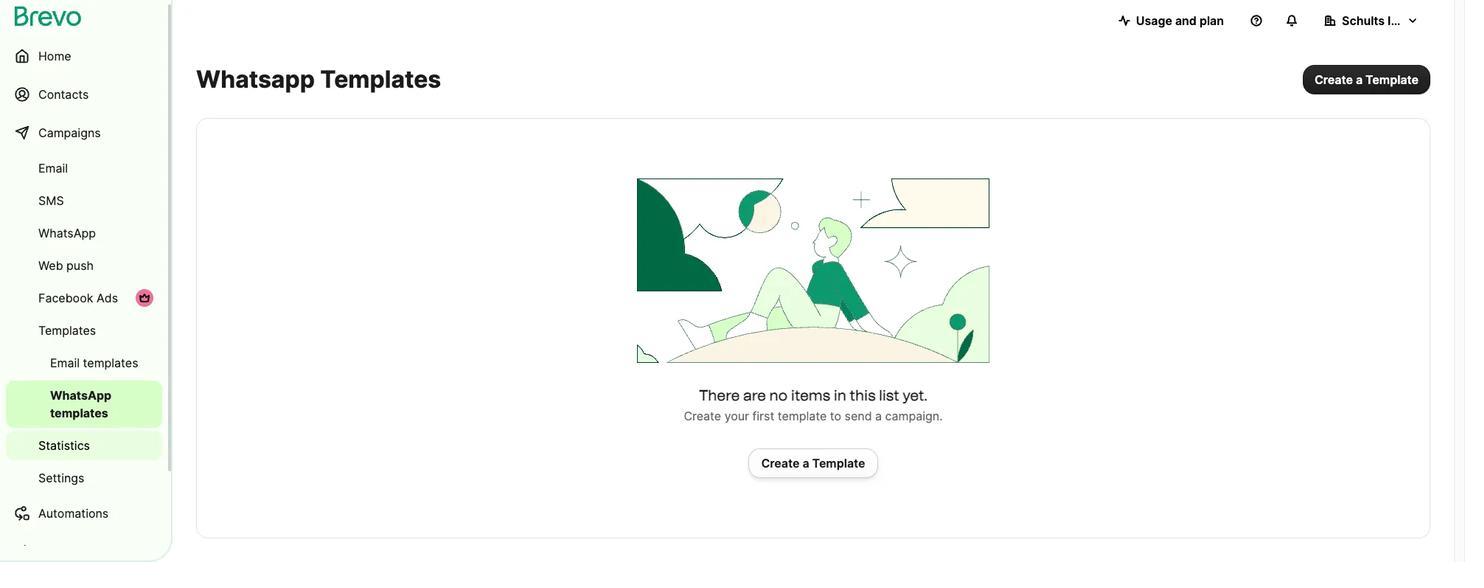 Task type: locate. For each thing, give the bounding box(es) containing it.
0 horizontal spatial create
[[684, 409, 722, 423]]

whatsapp templates link
[[6, 381, 162, 428]]

templates
[[320, 65, 441, 94], [38, 323, 96, 338]]

sms link
[[6, 186, 162, 215]]

create a template button down schults
[[1303, 65, 1431, 94]]

a right send
[[876, 409, 882, 423]]

facebook
[[38, 291, 93, 305]]

sms
[[38, 193, 64, 208]]

inc
[[1388, 13, 1406, 28]]

2 vertical spatial a
[[803, 456, 810, 471]]

a for the bottom create a template "button"
[[803, 456, 810, 471]]

usage and plan
[[1136, 13, 1224, 28]]

items
[[791, 387, 831, 404]]

schults inc button
[[1313, 6, 1431, 35]]

statistics link
[[6, 431, 162, 460]]

left___rvooi image
[[139, 292, 150, 304]]

1 horizontal spatial create a template
[[1315, 72, 1419, 87]]

0 vertical spatial whatsapp
[[38, 226, 96, 240]]

0 vertical spatial email
[[38, 161, 68, 176]]

0 horizontal spatial create a template
[[762, 456, 866, 471]]

email down templates "link"
[[50, 356, 80, 370]]

1 vertical spatial create a template
[[762, 456, 866, 471]]

send
[[845, 409, 872, 423]]

1 horizontal spatial create a template button
[[1303, 65, 1431, 94]]

templates inside "link"
[[38, 323, 96, 338]]

create a template
[[1315, 72, 1419, 87], [762, 456, 866, 471]]

template down "to"
[[813, 456, 866, 471]]

ads
[[97, 291, 118, 305]]

0 horizontal spatial create a template button
[[749, 448, 878, 478]]

0 vertical spatial create a template button
[[1303, 65, 1431, 94]]

1 vertical spatial email
[[50, 356, 80, 370]]

create a template down schults
[[1315, 72, 1419, 87]]

templates down templates "link"
[[83, 356, 138, 370]]

create
[[1315, 72, 1353, 87], [684, 409, 722, 423], [762, 456, 800, 471]]

usage and plan button
[[1107, 6, 1236, 35]]

email for email templates
[[50, 356, 80, 370]]

a down template on the right bottom of the page
[[803, 456, 810, 471]]

templates inside the whatsapp templates
[[50, 406, 108, 420]]

1 vertical spatial create a template button
[[749, 448, 878, 478]]

create down schults
[[1315, 72, 1353, 87]]

create a template button
[[1303, 65, 1431, 94], [749, 448, 878, 478]]

a
[[1356, 72, 1363, 87], [876, 409, 882, 423], [803, 456, 810, 471]]

whatsapp up 'web push'
[[38, 226, 96, 240]]

create a template down template on the right bottom of the page
[[762, 456, 866, 471]]

create for the top create a template "button"
[[1315, 72, 1353, 87]]

web push link
[[6, 251, 162, 280]]

2 horizontal spatial create
[[1315, 72, 1353, 87]]

template
[[778, 409, 827, 423]]

1 horizontal spatial template
[[1366, 72, 1419, 87]]

0 vertical spatial templates
[[320, 65, 441, 94]]

create a template button down template on the right bottom of the page
[[749, 448, 878, 478]]

template
[[1366, 72, 1419, 87], [813, 456, 866, 471]]

whatsapp inside 'link'
[[50, 388, 111, 403]]

1 vertical spatial create
[[684, 409, 722, 423]]

0 vertical spatial a
[[1356, 72, 1363, 87]]

1 vertical spatial whatsapp
[[50, 388, 111, 403]]

usage
[[1136, 13, 1173, 28]]

a inside there are no items in this list yet. create your first template to send a campaign.
[[876, 409, 882, 423]]

1 vertical spatial template
[[813, 456, 866, 471]]

template down the inc
[[1366, 72, 1419, 87]]

automations
[[38, 506, 109, 521]]

templates link
[[6, 316, 162, 345]]

2 horizontal spatial a
[[1356, 72, 1363, 87]]

automations link
[[6, 496, 162, 531]]

0 vertical spatial create a template
[[1315, 72, 1419, 87]]

0 vertical spatial templates
[[83, 356, 138, 370]]

facebook ads link
[[6, 283, 162, 313]]

create for the bottom create a template "button"
[[762, 456, 800, 471]]

yet.
[[903, 387, 928, 404]]

1 vertical spatial templates
[[38, 323, 96, 338]]

0 horizontal spatial templates
[[38, 323, 96, 338]]

a down schults
[[1356, 72, 1363, 87]]

whatsapp templates
[[50, 388, 111, 420]]

0 vertical spatial template
[[1366, 72, 1419, 87]]

templates up statistics link
[[50, 406, 108, 420]]

in
[[834, 387, 847, 404]]

templates
[[83, 356, 138, 370], [50, 406, 108, 420]]

1 horizontal spatial a
[[876, 409, 882, 423]]

this
[[850, 387, 876, 404]]

whatsapp for whatsapp
[[38, 226, 96, 240]]

email up sms
[[38, 161, 68, 176]]

1 horizontal spatial create
[[762, 456, 800, 471]]

0 horizontal spatial a
[[803, 456, 810, 471]]

contacts link
[[6, 77, 162, 112]]

whatsapp templates
[[196, 65, 441, 94]]

email
[[38, 161, 68, 176], [50, 356, 80, 370]]

whatsapp
[[196, 65, 315, 94]]

create down there
[[684, 409, 722, 423]]

create down first
[[762, 456, 800, 471]]

2 vertical spatial create
[[762, 456, 800, 471]]

whatsapp
[[38, 226, 96, 240], [50, 388, 111, 403]]

0 vertical spatial create
[[1315, 72, 1353, 87]]

first
[[753, 409, 775, 423]]

to
[[830, 409, 842, 423]]

web push
[[38, 258, 94, 273]]

1 vertical spatial a
[[876, 409, 882, 423]]

whatsapp down the email templates link
[[50, 388, 111, 403]]

1 vertical spatial templates
[[50, 406, 108, 420]]

create a template for the bottom create a template "button"
[[762, 456, 866, 471]]



Task type: describe. For each thing, give the bounding box(es) containing it.
whatsapp for whatsapp templates
[[50, 388, 111, 403]]

list
[[879, 387, 900, 404]]

are
[[743, 387, 766, 404]]

schults
[[1342, 13, 1385, 28]]

a for the top create a template "button"
[[1356, 72, 1363, 87]]

schults inc
[[1342, 13, 1406, 28]]

settings
[[38, 471, 84, 485]]

plan
[[1200, 13, 1224, 28]]

there are no items in this list yet. create your first template to send a campaign.
[[684, 387, 943, 423]]

0 horizontal spatial template
[[813, 456, 866, 471]]

statistics
[[38, 438, 90, 453]]

home link
[[6, 38, 162, 74]]

campaigns
[[38, 125, 101, 140]]

web
[[38, 258, 63, 273]]

email for email
[[38, 161, 68, 176]]

campaign.
[[886, 409, 943, 423]]

campaigns link
[[6, 115, 162, 150]]

email link
[[6, 153, 162, 183]]

templates for whatsapp templates
[[50, 406, 108, 420]]

push
[[66, 258, 94, 273]]

whatsapp link
[[6, 218, 162, 248]]

templates for email templates
[[83, 356, 138, 370]]

home
[[38, 49, 71, 63]]

1 horizontal spatial templates
[[320, 65, 441, 94]]

email templates
[[50, 356, 138, 370]]

facebook ads
[[38, 291, 118, 305]]

no
[[770, 387, 788, 404]]

contacts
[[38, 87, 89, 102]]

your
[[725, 409, 749, 423]]

create inside there are no items in this list yet. create your first template to send a campaign.
[[684, 409, 722, 423]]

email templates link
[[6, 348, 162, 378]]

there
[[699, 387, 740, 404]]

create a template for the top create a template "button"
[[1315, 72, 1419, 87]]

settings link
[[6, 463, 162, 493]]

and
[[1176, 13, 1197, 28]]



Task type: vqa. For each thing, say whether or not it's contained in the screenshot.
yet.
yes



